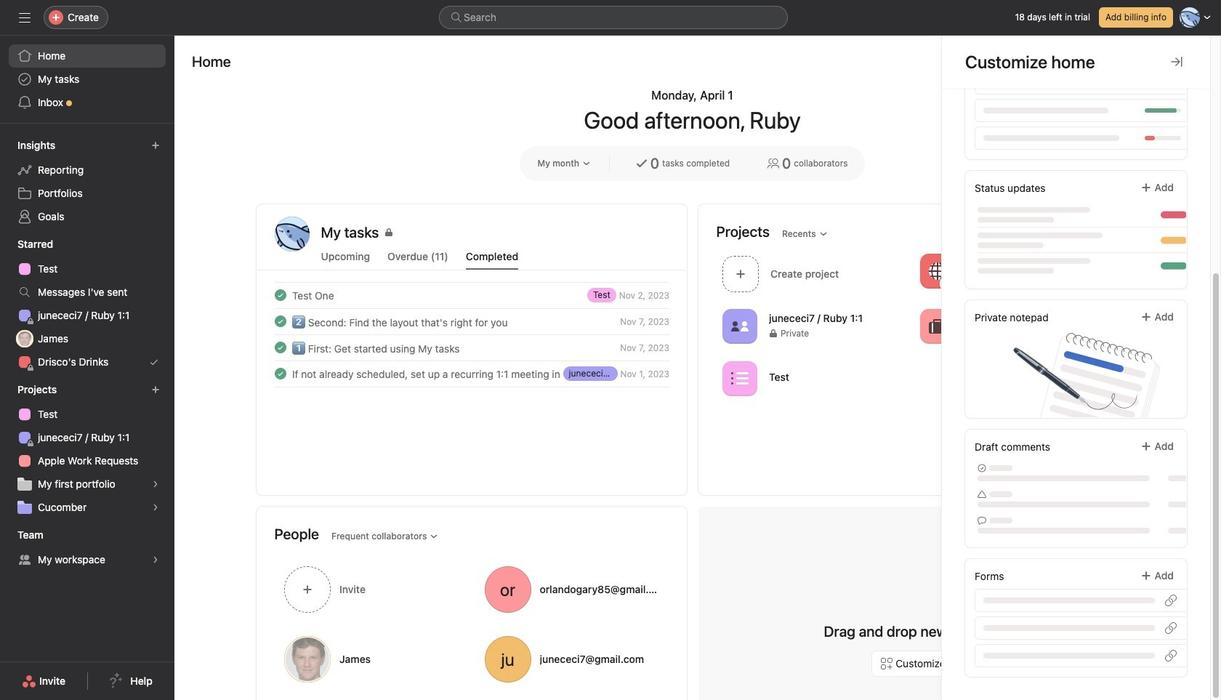 Task type: vqa. For each thing, say whether or not it's contained in the screenshot.
Completed checkbox
yes



Task type: locate. For each thing, give the bounding box(es) containing it.
globe image
[[928, 262, 946, 280]]

1 vertical spatial completed image
[[272, 339, 289, 356]]

2 vertical spatial completed image
[[272, 365, 289, 382]]

close customization pane image
[[1171, 56, 1183, 68]]

1 vertical spatial completed checkbox
[[272, 339, 289, 356]]

completed image
[[272, 286, 289, 304], [272, 339, 289, 356], [272, 365, 289, 382]]

projects element
[[0, 377, 174, 522]]

new project or portfolio image
[[151, 385, 160, 394]]

2 completed image from the top
[[272, 339, 289, 356]]

Completed checkbox
[[272, 286, 289, 304], [272, 339, 289, 356], [272, 365, 289, 382]]

4 list item from the top
[[257, 361, 687, 387]]

list item
[[257, 282, 687, 308], [257, 308, 687, 334], [257, 334, 687, 361], [257, 361, 687, 387]]

see details, my workspace image
[[151, 555, 160, 564]]

1 list item from the top
[[257, 282, 687, 308]]

view profile image
[[274, 217, 309, 252]]

1 completed image from the top
[[272, 286, 289, 304]]

0 vertical spatial completed checkbox
[[272, 286, 289, 304]]

3 completed image from the top
[[272, 365, 289, 382]]

see details, my first portfolio image
[[151, 480, 160, 488]]

Completed checkbox
[[272, 313, 289, 330]]

completed image
[[272, 313, 289, 330]]

see details, cucomber image
[[151, 503, 160, 512]]

2 vertical spatial completed checkbox
[[272, 365, 289, 382]]

0 vertical spatial completed image
[[272, 286, 289, 304]]

list box
[[439, 6, 788, 29]]

2 completed checkbox from the top
[[272, 339, 289, 356]]



Task type: describe. For each thing, give the bounding box(es) containing it.
insights element
[[0, 132, 174, 231]]

dismiss image
[[1101, 523, 1113, 534]]

2 list item from the top
[[257, 308, 687, 334]]

people image
[[731, 317, 748, 335]]

list image
[[731, 370, 748, 387]]

1 completed checkbox from the top
[[272, 286, 289, 304]]

briefcase image
[[928, 317, 946, 335]]

teams element
[[0, 522, 174, 574]]

3 list item from the top
[[257, 334, 687, 361]]

new insights image
[[151, 141, 160, 150]]

starred element
[[0, 231, 174, 377]]

3 completed checkbox from the top
[[272, 365, 289, 382]]

global element
[[0, 36, 174, 123]]

hide sidebar image
[[19, 12, 31, 23]]



